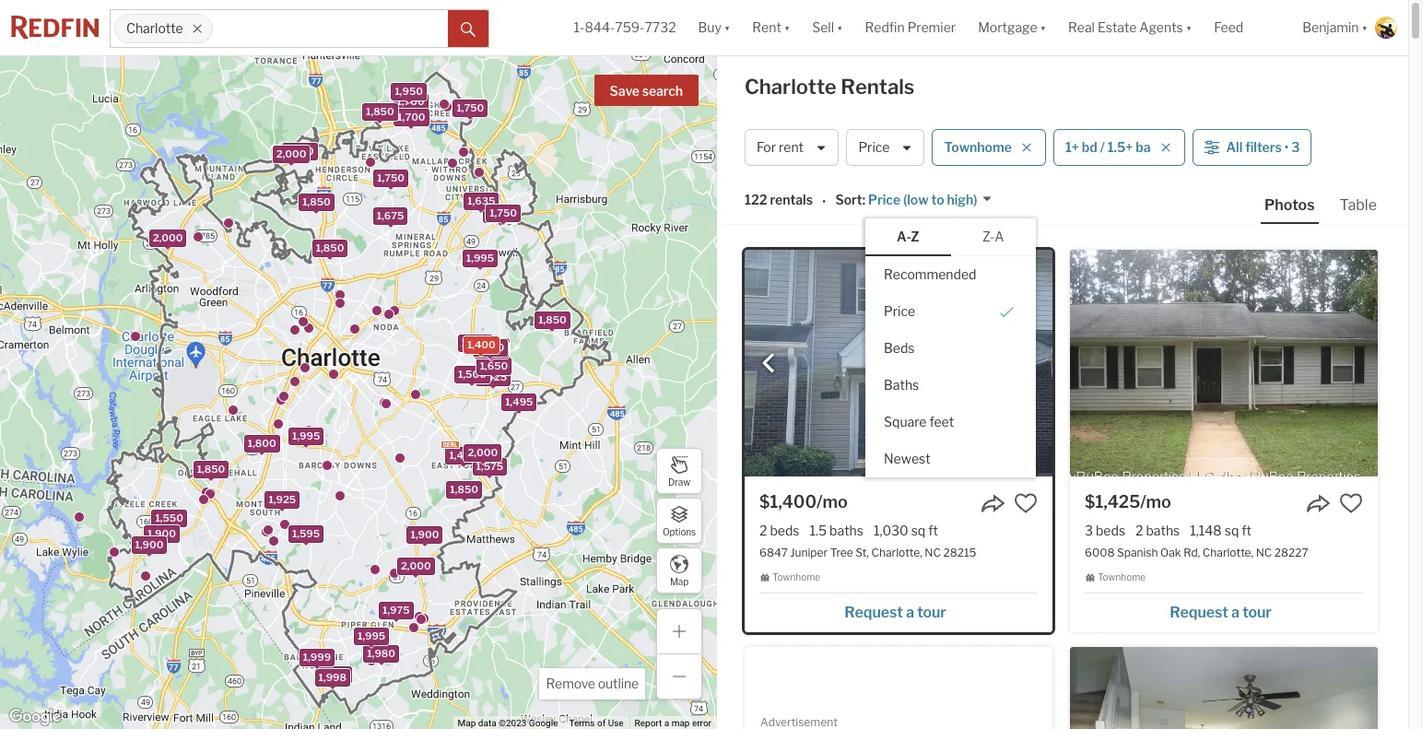 Task type: vqa. For each thing, say whether or not it's contained in the screenshot.
"6,950"
no



Task type: locate. For each thing, give the bounding box(es) containing it.
1 horizontal spatial 2
[[1136, 523, 1143, 538]]

1 horizontal spatial /mo
[[1140, 492, 1171, 512]]

2 vertical spatial 1,700
[[286, 145, 314, 158]]

2 horizontal spatial 1,750
[[490, 206, 517, 219]]

charlotte for charlotte
[[126, 21, 183, 36]]

1 vertical spatial 3
[[1085, 523, 1093, 538]]

nc left 28215 on the bottom right of page
[[925, 546, 941, 560]]

1,425
[[480, 370, 507, 383]]

next button image
[[1019, 354, 1038, 373]]

0 horizontal spatial /mo
[[817, 492, 848, 512]]

3 ▾ from the left
[[837, 20, 843, 35]]

1 request a tour button from the left
[[760, 597, 1038, 625]]

1 horizontal spatial nc
[[1256, 546, 1272, 560]]

None search field
[[213, 10, 448, 47]]

charlotte, down the 1,030
[[871, 546, 922, 560]]

1 horizontal spatial baths
[[1146, 523, 1180, 538]]

0 vertical spatial •
[[1285, 140, 1289, 155]]

1,699
[[398, 96, 426, 109]]

0 vertical spatial 3
[[1292, 140, 1300, 155]]

1,650
[[480, 360, 508, 373]]

1,995 down 1,450
[[466, 251, 494, 264]]

0 horizontal spatial nc
[[925, 546, 941, 560]]

$1,400 /mo
[[760, 492, 848, 512]]

1,850
[[366, 105, 394, 118], [302, 195, 331, 208], [316, 241, 344, 254], [538, 313, 567, 326], [197, 463, 225, 476], [450, 483, 478, 496]]

▾ for sell ▾
[[837, 20, 843, 35]]

0 horizontal spatial ft
[[928, 523, 938, 538]]

juniper
[[790, 546, 828, 560]]

1.5 baths
[[810, 523, 864, 538]]

1 ft from the left
[[928, 523, 938, 538]]

buy ▾ button
[[687, 0, 741, 55]]

favorite button image
[[1014, 491, 1038, 515]]

2 2 from the left
[[1136, 523, 1143, 538]]

favorite button checkbox
[[1014, 491, 1038, 515]]

error
[[692, 718, 712, 728]]

2 ft from the left
[[1242, 523, 1252, 538]]

1,995 down "1,999"
[[320, 668, 348, 681]]

z
[[911, 228, 919, 244]]

1.5+
[[1108, 140, 1133, 155]]

1 horizontal spatial request
[[1170, 604, 1229, 621]]

0 horizontal spatial request a tour
[[845, 604, 946, 621]]

2 request a tour button from the left
[[1085, 597, 1363, 625]]

2 up 6847
[[760, 523, 767, 538]]

4 ▾ from the left
[[1040, 20, 1046, 35]]

baths for $1,425 /mo
[[1146, 523, 1180, 538]]

5 ▾ from the left
[[1186, 20, 1192, 35]]

price inside price (low to high) button
[[868, 192, 901, 208]]

0 horizontal spatial sq
[[911, 523, 926, 538]]

price button down recommended
[[866, 293, 1036, 330]]

map
[[670, 576, 689, 587], [458, 718, 476, 728]]

map inside button
[[670, 576, 689, 587]]

1 vertical spatial •
[[822, 193, 826, 209]]

request down 6847 juniper tree st, charlotte, nc 28215
[[845, 604, 903, 621]]

0 horizontal spatial •
[[822, 193, 826, 209]]

1,148
[[1190, 523, 1222, 538]]

rentals
[[841, 75, 915, 99]]

1 horizontal spatial beds
[[1096, 523, 1126, 538]]

beds
[[884, 340, 915, 355]]

for rent button
[[745, 129, 839, 166]]

request down 6008 spanish oak rd, charlotte, nc 28227
[[1170, 604, 1229, 621]]

price button up :
[[847, 129, 925, 166]]

1,899
[[461, 337, 489, 350]]

1,980
[[367, 647, 395, 660]]

estate
[[1098, 20, 1137, 35]]

2 nc from the left
[[1256, 546, 1272, 560]]

beds up 6008
[[1096, 523, 1126, 538]]

1+
[[1065, 140, 1079, 155]]

1,995
[[466, 251, 494, 264], [292, 429, 320, 442], [358, 630, 386, 643], [320, 668, 348, 681]]

1 horizontal spatial tour
[[1243, 604, 1272, 621]]

a for $1,400 /mo
[[906, 604, 914, 621]]

3 right the filters
[[1292, 140, 1300, 155]]

0 horizontal spatial 1,750
[[377, 172, 405, 185]]

2 tour from the left
[[1243, 604, 1272, 621]]

1,400
[[467, 339, 496, 351]]

0 horizontal spatial request
[[845, 604, 903, 621]]

townhome inside button
[[944, 140, 1012, 155]]

1 vertical spatial 1,595
[[292, 527, 320, 540]]

price right :
[[868, 192, 901, 208]]

▾
[[724, 20, 730, 35], [784, 20, 790, 35], [837, 20, 843, 35], [1040, 20, 1046, 35], [1186, 20, 1192, 35], [1362, 20, 1368, 35]]

:
[[862, 192, 866, 208]]

search
[[642, 83, 683, 99]]

1 request a tour from the left
[[845, 604, 946, 621]]

2 horizontal spatial a
[[1232, 604, 1240, 621]]

▾ right 'buy'
[[724, 20, 730, 35]]

beds for $1,425
[[1096, 523, 1126, 538]]

0 horizontal spatial baths
[[830, 523, 864, 538]]

2 request from the left
[[1170, 604, 1229, 621]]

1 nc from the left
[[925, 546, 941, 560]]

request a tour down 6008 spanish oak rd, charlotte, nc 28227
[[1170, 604, 1272, 621]]

sq right the 1,030
[[911, 523, 926, 538]]

6008 spanish oak rd, charlotte, nc 28227
[[1085, 546, 1309, 560]]

1 vertical spatial price
[[868, 192, 901, 208]]

sort
[[835, 192, 862, 208]]

1 sq from the left
[[911, 523, 926, 538]]

baths
[[830, 523, 864, 538], [1146, 523, 1180, 538]]

terms of use link
[[569, 718, 624, 728]]

mortgage ▾
[[978, 20, 1046, 35]]

favorite button checkbox
[[1339, 491, 1363, 515]]

• for filters
[[1285, 140, 1289, 155]]

0 vertical spatial 1,925
[[478, 343, 505, 356]]

$1,425
[[1085, 492, 1140, 512]]

charlotte, down 1,148 sq ft
[[1203, 546, 1254, 560]]

townhome for $1,425 /mo
[[1098, 572, 1146, 583]]

0 horizontal spatial 1,595
[[292, 527, 320, 540]]

1 request from the left
[[845, 604, 903, 621]]

sq
[[911, 523, 926, 538], [1225, 523, 1239, 538]]

charlotte up rent
[[745, 75, 837, 99]]

▾ for rent ▾
[[784, 20, 790, 35]]

all filters • 3
[[1226, 140, 1300, 155]]

1,900
[[147, 528, 176, 540], [411, 528, 439, 541], [135, 538, 164, 551]]

$1,425 /mo
[[1085, 492, 1171, 512]]

2 sq from the left
[[1225, 523, 1239, 538]]

▾ right the 'mortgage'
[[1040, 20, 1046, 35]]

3 up 6008
[[1085, 523, 1093, 538]]

rent
[[752, 20, 781, 35]]

2 horizontal spatial townhome
[[1098, 572, 1146, 583]]

/mo up 1.5 baths
[[817, 492, 848, 512]]

1 horizontal spatial townhome
[[944, 140, 1012, 155]]

1 horizontal spatial a
[[906, 604, 914, 621]]

0 horizontal spatial charlotte,
[[871, 546, 922, 560]]

nc for $1,400 /mo
[[925, 546, 941, 560]]

charlotte,
[[871, 546, 922, 560], [1203, 546, 1254, 560]]

2 charlotte, from the left
[[1203, 546, 1254, 560]]

1 vertical spatial map
[[458, 718, 476, 728]]

tour down 28215 on the bottom right of page
[[917, 604, 946, 621]]

0 horizontal spatial map
[[458, 718, 476, 728]]

beds
[[770, 523, 800, 538], [1096, 523, 1126, 538]]

townhome down juniper
[[773, 572, 820, 583]]

price button
[[847, 129, 925, 166], [866, 293, 1036, 330]]

1 horizontal spatial 1,595
[[480, 359, 508, 372]]

ft for $1,400 /mo
[[928, 523, 938, 538]]

recommended button
[[866, 256, 1036, 293]]

beds for $1,400
[[770, 523, 800, 538]]

google image
[[5, 705, 65, 729]]

request for $1,400 /mo
[[845, 604, 903, 621]]

1,499
[[449, 449, 477, 462]]

1 beds from the left
[[770, 523, 800, 538]]

a down 6008 spanish oak rd, charlotte, nc 28227
[[1232, 604, 1240, 621]]

0 horizontal spatial charlotte
[[126, 21, 183, 36]]

/mo up 2 baths
[[1140, 492, 1171, 512]]

a left map at the bottom of page
[[664, 718, 669, 728]]

3 inside button
[[1292, 140, 1300, 155]]

1 horizontal spatial 1,925
[[478, 343, 505, 356]]

request a tour button down 6847 juniper tree st, charlotte, nc 28215
[[760, 597, 1038, 625]]

dialog
[[866, 218, 1036, 477]]

use
[[608, 718, 624, 728]]

2 baths from the left
[[1146, 523, 1180, 538]]

1 horizontal spatial 3
[[1292, 140, 1300, 155]]

request a tour
[[845, 604, 946, 621], [1170, 604, 1272, 621]]

1 horizontal spatial charlotte,
[[1203, 546, 1254, 560]]

1 vertical spatial charlotte
[[745, 75, 837, 99]]

▾ right the sell
[[837, 20, 843, 35]]

1 2 from the left
[[760, 523, 767, 538]]

ft right the 1,030
[[928, 523, 938, 538]]

0 horizontal spatial 1,925
[[269, 493, 296, 506]]

rentals
[[770, 192, 813, 208]]

price inside dialog
[[884, 303, 915, 319]]

/
[[1100, 140, 1105, 155]]

1-844-759-7732 link
[[574, 20, 676, 35]]

baths up the tree
[[830, 523, 864, 538]]

▾ right rent
[[784, 20, 790, 35]]

1 baths from the left
[[830, 523, 864, 538]]

1 vertical spatial 1,750
[[377, 172, 405, 185]]

photos button
[[1261, 195, 1336, 224]]

buy ▾ button
[[698, 0, 730, 55]]

6 ▾ from the left
[[1362, 20, 1368, 35]]

baths for $1,400 /mo
[[830, 523, 864, 538]]

1 horizontal spatial ft
[[1242, 523, 1252, 538]]

2 baths
[[1136, 523, 1180, 538]]

beds up 6847
[[770, 523, 800, 538]]

to
[[931, 192, 944, 208]]

• inside button
[[1285, 140, 1289, 155]]

1,450
[[487, 207, 515, 220]]

charlotte, for $1,400 /mo
[[871, 546, 922, 560]]

1,975
[[382, 604, 410, 616]]

2 ▾ from the left
[[784, 20, 790, 35]]

0 horizontal spatial request a tour button
[[760, 597, 1038, 625]]

mortgage ▾ button
[[978, 0, 1046, 55]]

1 /mo from the left
[[817, 492, 848, 512]]

remove charlotte image
[[192, 23, 203, 34]]

1 horizontal spatial charlotte
[[745, 75, 837, 99]]

request for $1,425 /mo
[[1170, 604, 1229, 621]]

•
[[1285, 140, 1289, 155], [822, 193, 826, 209]]

▾ left user photo
[[1362, 20, 1368, 35]]

1,925 down 1,800
[[269, 493, 296, 506]]

charlotte left remove charlotte image
[[126, 21, 183, 36]]

/mo for $1,425
[[1140, 492, 1171, 512]]

• inside 122 rentals •
[[822, 193, 826, 209]]

baths up oak
[[1146, 523, 1180, 538]]

report a map error link
[[635, 718, 712, 728]]

1 horizontal spatial request a tour
[[1170, 604, 1272, 621]]

0 vertical spatial map
[[670, 576, 689, 587]]

previous button image
[[760, 354, 778, 373]]

nc left 28227 at the right of page
[[1256, 546, 1272, 560]]

• right the filters
[[1285, 140, 1289, 155]]

request a tour down 6847 juniper tree st, charlotte, nc 28215
[[845, 604, 946, 621]]

request a tour button down 6008 spanish oak rd, charlotte, nc 28227
[[1085, 597, 1363, 625]]

1 horizontal spatial request a tour button
[[1085, 597, 1363, 625]]

price up beds
[[884, 303, 915, 319]]

a down 6847 juniper tree st, charlotte, nc 28215
[[906, 604, 914, 621]]

1 horizontal spatial map
[[670, 576, 689, 587]]

photo of 6008 spanish oak rd, charlotte, nc 28227 image
[[1070, 250, 1378, 477]]

1 vertical spatial 1,925
[[269, 493, 296, 506]]

0 vertical spatial 1,750
[[457, 101, 484, 114]]

0 vertical spatial charlotte
[[126, 21, 183, 36]]

ft
[[928, 523, 938, 538], [1242, 523, 1252, 538]]

map down options
[[670, 576, 689, 587]]

map left data
[[458, 718, 476, 728]]

premier
[[908, 20, 956, 35]]

tour for $1,425 /mo
[[1243, 604, 1272, 621]]

dialog containing a-z
[[866, 218, 1036, 477]]

0 horizontal spatial 2
[[760, 523, 767, 538]]

2 request a tour from the left
[[1170, 604, 1272, 621]]

map for map data ©2023 google
[[458, 718, 476, 728]]

1,925 up 1,650
[[478, 343, 505, 356]]

1+ bd / 1.5+ ba button
[[1054, 129, 1185, 166]]

▾ for benjamin ▾
[[1362, 20, 1368, 35]]

2 up spanish
[[1136, 523, 1143, 538]]

1,995 up 1,980
[[358, 630, 386, 643]]

1 charlotte, from the left
[[871, 546, 922, 560]]

price (low to high) button
[[866, 191, 992, 209]]

for
[[757, 140, 776, 155]]

0 horizontal spatial beds
[[770, 523, 800, 538]]

real
[[1068, 20, 1095, 35]]

/mo
[[817, 492, 848, 512], [1140, 492, 1171, 512]]

tour up photo of 1754 pergola pl, charlotte, nc 28213
[[1243, 604, 1272, 621]]

0 vertical spatial price button
[[847, 129, 925, 166]]

all filters • 3 button
[[1192, 129, 1312, 166]]

terms
[[569, 718, 595, 728]]

3
[[1292, 140, 1300, 155], [1085, 523, 1093, 538]]

ft right 1,148
[[1242, 523, 1252, 538]]

price for for rent
[[859, 140, 890, 155]]

2 vertical spatial price
[[884, 303, 915, 319]]

mortgage ▾ button
[[967, 0, 1057, 55]]

• left sort
[[822, 193, 826, 209]]

sq right 1,148
[[1225, 523, 1239, 538]]

1 vertical spatial price button
[[866, 293, 1036, 330]]

1 ▾ from the left
[[724, 20, 730, 35]]

▾ right agents
[[1186, 20, 1192, 35]]

1 horizontal spatial 1,750
[[457, 101, 484, 114]]

▾ for mortgage ▾
[[1040, 20, 1046, 35]]

2 /mo from the left
[[1140, 492, 1171, 512]]

2 beds from the left
[[1096, 523, 1126, 538]]

1,148 sq ft
[[1190, 523, 1252, 538]]

remove outline button
[[540, 668, 645, 700]]

$1,400
[[760, 492, 817, 512]]

0 vertical spatial price
[[859, 140, 890, 155]]

price up :
[[859, 140, 890, 155]]

map region
[[0, 0, 781, 729]]

rent ▾ button
[[752, 0, 790, 55]]

1 horizontal spatial sq
[[1225, 523, 1239, 538]]

0 horizontal spatial 3
[[1085, 523, 1093, 538]]

0 horizontal spatial tour
[[917, 604, 946, 621]]

0 horizontal spatial townhome
[[773, 572, 820, 583]]

1 horizontal spatial •
[[1285, 140, 1289, 155]]

townhome left remove townhome image at right
[[944, 140, 1012, 155]]

spanish
[[1117, 546, 1158, 560]]

data
[[478, 718, 496, 728]]

1 tour from the left
[[917, 604, 946, 621]]

sell ▾ button
[[801, 0, 854, 55]]

price (low to high)
[[868, 192, 978, 208]]

townhome down spanish
[[1098, 572, 1146, 583]]



Task type: describe. For each thing, give the bounding box(es) containing it.
townhome for $1,400 /mo
[[773, 572, 820, 583]]

2 for 2 baths
[[1136, 523, 1143, 538]]

feet
[[930, 414, 954, 429]]

high)
[[947, 192, 978, 208]]

z-a
[[983, 228, 1004, 244]]

1,970
[[477, 341, 504, 354]]

2 for 2 beds
[[760, 523, 767, 538]]

0 vertical spatial 1,595
[[480, 359, 508, 372]]

favorite button image
[[1339, 491, 1363, 515]]

1,030
[[874, 523, 909, 538]]

6008
[[1085, 546, 1115, 560]]

redfin
[[865, 20, 905, 35]]

google
[[529, 718, 558, 728]]

of
[[597, 718, 606, 728]]

sq for $1,425 /mo
[[1225, 523, 1239, 538]]

1,995 right 1,800
[[292, 429, 320, 442]]

remove townhome image
[[1021, 142, 1032, 153]]

(low
[[903, 192, 929, 208]]

6847
[[760, 546, 788, 560]]

1,800
[[248, 437, 276, 450]]

request a tour button for $1,425 /mo
[[1085, 597, 1363, 625]]

tour for $1,400 /mo
[[917, 604, 946, 621]]

ba
[[1136, 140, 1151, 155]]

st,
[[856, 546, 869, 560]]

rent
[[779, 140, 804, 155]]

map button
[[656, 548, 702, 594]]

1.5
[[810, 523, 827, 538]]

1,575
[[476, 460, 503, 473]]

request a tour button for $1,400 /mo
[[760, 597, 1038, 625]]

a-z button
[[866, 219, 951, 256]]

sq for $1,400 /mo
[[911, 523, 926, 538]]

baths button
[[866, 367, 1036, 403]]

newest button
[[866, 440, 1036, 477]]

122
[[745, 192, 767, 208]]

a for $1,425 /mo
[[1232, 604, 1240, 621]]

6847 juniper tree st, charlotte, nc 28215
[[760, 546, 976, 560]]

square feet button
[[866, 403, 1036, 440]]

options
[[663, 526, 696, 537]]

terms of use
[[569, 718, 624, 728]]

0 horizontal spatial a
[[664, 718, 669, 728]]

photo of 6847 juniper tree st, charlotte, nc 28215 image
[[745, 250, 1053, 477]]

1+ bd / 1.5+ ba
[[1065, 140, 1151, 155]]

feed button
[[1203, 0, 1292, 55]]

photo of 1754 pergola pl, charlotte, nc 28213 image
[[1070, 647, 1378, 729]]

draw button
[[656, 448, 702, 494]]

report
[[635, 718, 662, 728]]

ft for $1,425 /mo
[[1242, 523, 1252, 538]]

map
[[672, 718, 690, 728]]

feed
[[1214, 20, 1244, 35]]

a
[[995, 228, 1004, 244]]

2 beds
[[760, 523, 800, 538]]

1,675
[[377, 210, 404, 223]]

1-
[[574, 20, 585, 35]]

z-
[[983, 228, 995, 244]]

user photo image
[[1375, 17, 1397, 39]]

redfin premier
[[865, 20, 956, 35]]

table button
[[1336, 195, 1381, 222]]

1,550
[[155, 512, 183, 525]]

0 vertical spatial 1,700
[[397, 95, 425, 108]]

real estate agents ▾
[[1068, 20, 1192, 35]]

map for map
[[670, 576, 689, 587]]

price button for beds
[[866, 293, 1036, 330]]

real estate agents ▾ link
[[1068, 0, 1192, 55]]

request a tour for $1,425 /mo
[[1170, 604, 1272, 621]]

1,030 sq ft
[[874, 523, 938, 538]]

newest
[[884, 450, 931, 466]]

benjamin ▾
[[1303, 20, 1368, 35]]

1,950
[[395, 85, 423, 98]]

tree
[[830, 546, 853, 560]]

square feet
[[884, 414, 954, 429]]

price button for townhome
[[847, 129, 925, 166]]

remove outline
[[546, 676, 639, 691]]

real estate agents ▾ button
[[1057, 0, 1203, 55]]

rent ▾
[[752, 20, 790, 35]]

submit search image
[[460, 22, 475, 37]]

request a tour for $1,400 /mo
[[845, 604, 946, 621]]

bd
[[1082, 140, 1098, 155]]

1,999
[[303, 651, 331, 664]]

844-
[[585, 20, 615, 35]]

1 vertical spatial 1,700
[[398, 110, 425, 123]]

122 rentals •
[[745, 192, 826, 209]]

/mo for $1,400
[[817, 492, 848, 512]]

mortgage
[[978, 20, 1037, 35]]

townhome button
[[932, 129, 1046, 166]]

price for recommended
[[884, 303, 915, 319]]

baths
[[884, 377, 919, 392]]

▾ inside dropdown button
[[1186, 20, 1192, 35]]

sell ▾
[[812, 20, 843, 35]]

table
[[1340, 196, 1377, 214]]

options button
[[656, 498, 702, 544]]

filters
[[1245, 140, 1282, 155]]

save search
[[610, 83, 683, 99]]

recommended
[[884, 266, 977, 282]]

charlotte rentals
[[745, 75, 915, 99]]

2 vertical spatial 1,750
[[490, 206, 517, 219]]

benjamin
[[1303, 20, 1359, 35]]

28227
[[1275, 546, 1309, 560]]

beds button
[[866, 330, 1036, 367]]

nc for $1,425 /mo
[[1256, 546, 1272, 560]]

▾ for buy ▾
[[724, 20, 730, 35]]

charlotte for charlotte rentals
[[745, 75, 837, 99]]

all
[[1226, 140, 1243, 155]]

a-z
[[897, 228, 919, 244]]

remove 1+ bd / 1.5+ ba image
[[1160, 142, 1171, 153]]

• for rentals
[[822, 193, 826, 209]]

sell ▾ button
[[812, 0, 843, 55]]

1,799
[[477, 342, 505, 355]]

3 beds
[[1085, 523, 1126, 538]]

sell
[[812, 20, 834, 35]]

1,599
[[398, 111, 426, 124]]

charlotte, for $1,425 /mo
[[1203, 546, 1254, 560]]

sort :
[[835, 192, 866, 208]]



